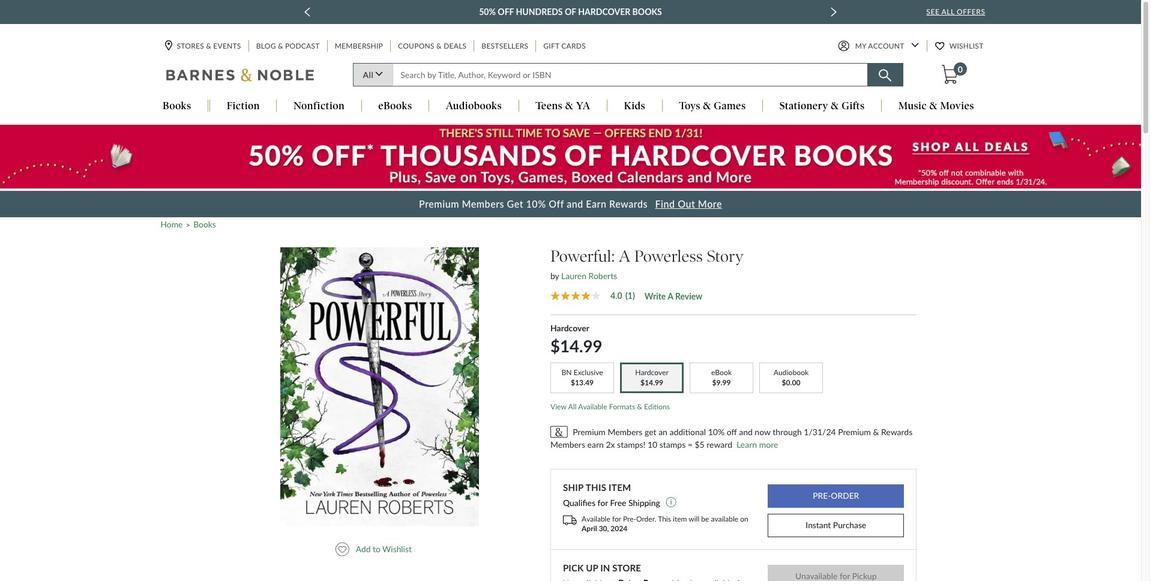 Task type: describe. For each thing, give the bounding box(es) containing it.
toys & games button
[[663, 100, 763, 113]]

books button
[[146, 100, 208, 113]]

events
[[213, 42, 241, 51]]

next slide / item image
[[831, 7, 837, 17]]

wishlist link
[[936, 41, 985, 52]]

powerful: a powerless story image
[[281, 247, 479, 527]]

in
[[601, 563, 611, 574]]

& for stores
[[206, 42, 211, 51]]

up
[[586, 563, 599, 574]]

by
[[551, 271, 560, 281]]

all link
[[353, 63, 393, 87]]

books link
[[194, 219, 216, 230]]

books inside button
[[163, 100, 191, 112]]

$14.99 main content
[[0, 125, 1142, 581]]

find
[[656, 198, 676, 210]]

ship
[[563, 482, 584, 493]]

1 vertical spatial all
[[363, 70, 374, 80]]

music
[[899, 100, 928, 112]]

view
[[551, 402, 567, 411]]

search image
[[879, 69, 892, 82]]

all for see
[[942, 7, 955, 16]]

50% off thousans of hardcover books, plus, save on toys, games, boxed calendars and more image
[[0, 125, 1142, 189]]

view all available formats & editions link
[[551, 402, 670, 411]]

off inside '$14.99' "main content"
[[549, 198, 564, 210]]

home link
[[161, 219, 183, 230]]

teens
[[536, 100, 563, 112]]

kids button
[[608, 100, 662, 113]]

add to wishlist link
[[335, 543, 417, 556]]

learn more
[[737, 439, 779, 450]]

books inside '$14.99' "main content"
[[194, 219, 216, 230]]

50% off hundreds of hardcover books link
[[479, 5, 662, 19]]

2 horizontal spatial premium
[[839, 427, 872, 437]]

previous slide / item image
[[304, 7, 310, 17]]

reward
[[707, 439, 733, 450]]

stores & events link
[[165, 41, 242, 52]]

& inside premium members get an additional 10% off and now through 1/31/24 premium & rewards members earn 2x stamps! 10 stamps = $5 reward
[[874, 427, 880, 437]]

and inside premium members get an additional 10% off and now through 1/31/24 premium & rewards members earn 2x stamps! 10 stamps = $5 reward
[[740, 427, 753, 437]]

stationery & gifts button
[[764, 100, 882, 113]]

see all offers link
[[927, 7, 986, 16]]

account
[[869, 42, 905, 51]]

& for coupons
[[437, 42, 442, 51]]

cards
[[562, 42, 586, 51]]

an
[[659, 427, 668, 437]]

powerful: a powerless story by lauren roberts
[[551, 247, 744, 281]]

toys & games
[[680, 100, 746, 112]]

coupons & deals
[[398, 42, 467, 51]]

0 vertical spatial and
[[567, 198, 584, 210]]

ebooks button
[[362, 100, 429, 113]]

purchase
[[834, 520, 867, 531]]

this
[[658, 515, 672, 524]]

on
[[741, 515, 749, 524]]

hundreds
[[516, 7, 563, 17]]

& for stationery
[[832, 100, 840, 112]]

& for teens
[[566, 100, 574, 112]]

out
[[678, 198, 696, 210]]

membership
[[335, 42, 383, 51]]

powerful:
[[551, 247, 615, 266]]

offers
[[957, 7, 986, 16]]

editions
[[645, 402, 670, 411]]

30,
[[599, 524, 609, 533]]

my account button
[[838, 41, 919, 52]]

audiobook
[[774, 368, 809, 377]]

audiobook $0.00
[[774, 368, 809, 387]]

coupons
[[398, 42, 435, 51]]

of
[[565, 7, 577, 17]]

$0.00
[[782, 378, 801, 387]]

earn
[[588, 439, 604, 450]]

0 vertical spatial 10%
[[527, 198, 546, 210]]

members for get
[[462, 198, 505, 210]]

get
[[645, 427, 657, 437]]

rewards inside premium members get an additional 10% off and now through 1/31/24 premium & rewards members earn 2x stamps! 10 stamps = $5 reward
[[882, 427, 913, 437]]

bestsellers
[[482, 42, 529, 51]]

movies
[[941, 100, 975, 112]]

review
[[676, 291, 703, 301]]

to
[[373, 544, 381, 554]]

see all offers
[[927, 7, 986, 16]]

add to wishlist
[[356, 544, 412, 554]]

premium for premium members get 10% off and earn rewards find out more
[[419, 198, 460, 210]]

& for toys
[[704, 100, 712, 112]]

$5
[[695, 439, 705, 450]]

pre-
[[623, 515, 637, 524]]

instant
[[806, 520, 832, 531]]

april
[[582, 524, 598, 533]]

powerless
[[635, 247, 703, 266]]

(1)
[[626, 290, 635, 301]]

a
[[668, 291, 674, 301]]

down arrow image
[[912, 43, 919, 48]]

0 vertical spatial hardcover
[[579, 7, 631, 17]]

blog & podcast link
[[255, 41, 321, 52]]

logo image
[[166, 68, 315, 85]]

available for pre-order. this item will be available on april 30, 2024
[[582, 515, 749, 533]]

hardcover inside hardcover $14.99
[[551, 323, 590, 333]]

pick up in store
[[563, 563, 642, 574]]

2 vertical spatial members
[[551, 439, 586, 450]]

music & movies button
[[883, 100, 991, 113]]

0 vertical spatial available
[[579, 402, 608, 411]]

pick
[[563, 563, 584, 574]]

membership link
[[334, 41, 385, 52]]

Search by Title, Author, Keyword or ISBN text field
[[393, 63, 868, 87]]



Task type: vqa. For each thing, say whether or not it's contained in the screenshot.
top us.
no



Task type: locate. For each thing, give the bounding box(es) containing it.
stamps!
[[618, 439, 646, 450]]

view all available formats & editions
[[551, 402, 670, 411]]

hardcover right of in the top of the page
[[579, 7, 631, 17]]

0 horizontal spatial premium
[[419, 198, 460, 210]]

1 horizontal spatial members
[[551, 439, 586, 450]]

members left get
[[462, 198, 505, 210]]

2 vertical spatial books
[[194, 219, 216, 230]]

1 vertical spatial for
[[613, 515, 622, 524]]

& for blog
[[278, 42, 283, 51]]

& right 1/31/24
[[874, 427, 880, 437]]

deals
[[444, 42, 467, 51]]

0 vertical spatial off
[[498, 7, 514, 17]]

for
[[598, 498, 608, 508], [613, 515, 622, 524]]

write
[[645, 291, 666, 301]]

1 horizontal spatial and
[[740, 427, 753, 437]]

bn exclusive $13.49
[[562, 368, 604, 387]]

None submit
[[768, 485, 905, 508], [768, 565, 905, 581], [768, 485, 905, 508], [768, 565, 905, 581]]

10%
[[527, 198, 546, 210], [709, 427, 725, 437]]

2 horizontal spatial members
[[608, 427, 643, 437]]

through
[[773, 427, 802, 437]]

1 horizontal spatial rewards
[[882, 427, 913, 437]]

premium for premium members get an additional 10% off and now through 1/31/24 premium & rewards members earn 2x stamps! 10 stamps = $5 reward
[[573, 427, 606, 437]]

wishlist right to
[[383, 544, 412, 554]]

available
[[712, 515, 739, 524]]

available inside available for pre-order. this item will be available on april 30, 2024
[[582, 515, 611, 524]]

1 vertical spatial off
[[549, 198, 564, 210]]

ya
[[577, 100, 591, 112]]

lauren roberts link
[[562, 271, 618, 281]]

all down membership
[[363, 70, 374, 80]]

0 horizontal spatial all
[[363, 70, 374, 80]]

2 horizontal spatial all
[[942, 7, 955, 16]]

toys
[[680, 100, 701, 112]]

and up learn at the bottom right of page
[[740, 427, 753, 437]]

free
[[611, 498, 627, 508]]

None field
[[393, 63, 868, 87]]

available up april
[[582, 515, 611, 524]]

nonfiction
[[294, 100, 345, 112]]

gifts
[[842, 100, 865, 112]]

more
[[699, 198, 723, 210]]

0 button
[[941, 63, 968, 85]]

wishlist up the '0'
[[950, 42, 984, 51]]

audiobooks
[[446, 100, 502, 112]]

will
[[689, 515, 700, 524]]

10% up reward
[[709, 427, 725, 437]]

1 vertical spatial wishlist
[[383, 544, 412, 554]]

now
[[755, 427, 771, 437]]

off right 50%
[[498, 7, 514, 17]]

music & movies
[[899, 100, 975, 112]]

1 vertical spatial and
[[740, 427, 753, 437]]

members up stamps!
[[608, 427, 643, 437]]

wishlist
[[950, 42, 984, 51], [383, 544, 412, 554]]

for up 2024 on the right bottom
[[613, 515, 622, 524]]

hardcover up "$14.99"
[[551, 323, 590, 333]]

0 vertical spatial books
[[633, 7, 662, 17]]

games
[[714, 100, 746, 112]]

this
[[586, 482, 607, 493]]

& inside "button"
[[832, 100, 840, 112]]

1 horizontal spatial premium
[[573, 427, 606, 437]]

1 horizontal spatial off
[[549, 198, 564, 210]]

1/31/24
[[805, 427, 837, 437]]

earn
[[586, 198, 607, 210]]

& left gifts
[[832, 100, 840, 112]]

for left the free
[[598, 498, 608, 508]]

exclusive
[[574, 368, 604, 377]]

all right see
[[942, 7, 955, 16]]

& right toys
[[704, 100, 712, 112]]

coupons & deals link
[[397, 41, 468, 52]]

all inside '$14.99' "main content"
[[569, 402, 577, 411]]

user image
[[838, 41, 850, 52]]

0 horizontal spatial books
[[163, 100, 191, 112]]

wishlist inside "link"
[[950, 42, 984, 51]]

fiction
[[227, 100, 260, 112]]

premium members get 10% off and earn rewards find out more
[[419, 198, 723, 210]]

nonfiction button
[[277, 100, 361, 113]]

& left editions on the right bottom of the page
[[638, 402, 643, 411]]

store
[[613, 563, 642, 574]]

instant purchase button
[[768, 514, 905, 538]]

a
[[619, 247, 631, 266]]

0 horizontal spatial off
[[498, 7, 514, 17]]

teens & ya
[[536, 100, 591, 112]]

home
[[161, 219, 183, 230]]

& right stores
[[206, 42, 211, 51]]

0 horizontal spatial rewards
[[610, 198, 648, 210]]

0 vertical spatial for
[[598, 498, 608, 508]]

ship this item qualifies for free shipping
[[563, 482, 663, 508]]

1 vertical spatial members
[[608, 427, 643, 437]]

0 horizontal spatial members
[[462, 198, 505, 210]]

gift cards
[[544, 42, 586, 51]]

podcast
[[285, 42, 320, 51]]

kids
[[624, 100, 646, 112]]

my account
[[856, 42, 905, 51]]

2 horizontal spatial books
[[633, 7, 662, 17]]

0 horizontal spatial 10%
[[527, 198, 546, 210]]

1 vertical spatial books
[[163, 100, 191, 112]]

0 horizontal spatial for
[[598, 498, 608, 508]]

bn
[[562, 368, 572, 377]]

& for music
[[930, 100, 938, 112]]

1 vertical spatial rewards
[[882, 427, 913, 437]]

write a review button
[[645, 291, 703, 301]]

1 horizontal spatial wishlist
[[950, 42, 984, 51]]

story
[[707, 247, 744, 266]]

for inside ship this item qualifies for free shipping
[[598, 498, 608, 508]]

0
[[959, 64, 964, 75]]

my
[[856, 42, 867, 51]]

shipping
[[629, 498, 661, 508]]

1 vertical spatial hardcover
[[551, 323, 590, 333]]

members left earn on the bottom of the page
[[551, 439, 586, 450]]

gift
[[544, 42, 560, 51]]

& left ya
[[566, 100, 574, 112]]

0 vertical spatial members
[[462, 198, 505, 210]]

off
[[727, 427, 737, 437]]

1 vertical spatial 10%
[[709, 427, 725, 437]]

0 vertical spatial rewards
[[610, 198, 648, 210]]

1 horizontal spatial 10%
[[709, 427, 725, 437]]

50%
[[479, 7, 496, 17]]

gift cards link
[[543, 41, 587, 52]]

ebooks
[[379, 100, 412, 112]]

wishlist inside '$14.99' "main content"
[[383, 544, 412, 554]]

&
[[206, 42, 211, 51], [278, 42, 283, 51], [437, 42, 442, 51], [566, 100, 574, 112], [704, 100, 712, 112], [832, 100, 840, 112], [930, 100, 938, 112], [638, 402, 643, 411], [874, 427, 880, 437]]

learn more link
[[737, 438, 779, 452]]

cart image
[[942, 65, 959, 84]]

stationery
[[780, 100, 829, 112]]

1 horizontal spatial for
[[613, 515, 622, 524]]

item
[[673, 515, 687, 524]]

additional
[[670, 427, 706, 437]]

0 vertical spatial wishlist
[[950, 42, 984, 51]]

off left earn
[[549, 198, 564, 210]]

rewards
[[610, 198, 648, 210], [882, 427, 913, 437]]

10% inside premium members get an additional 10% off and now through 1/31/24 premium & rewards members earn 2x stamps! 10 stamps = $5 reward
[[709, 427, 725, 437]]

write a review
[[645, 291, 703, 301]]

premium members get an additional 10% off and now through 1/31/24 premium & rewards members earn 2x stamps! 10 stamps = $5 reward
[[551, 427, 913, 450]]

& right blog at top
[[278, 42, 283, 51]]

order.
[[637, 515, 657, 524]]

0 horizontal spatial wishlist
[[383, 544, 412, 554]]

stamps
[[660, 439, 686, 450]]

& left deals
[[437, 42, 442, 51]]

stores
[[177, 42, 204, 51]]

and left earn
[[567, 198, 584, 210]]

all for view
[[569, 402, 577, 411]]

1 horizontal spatial books
[[194, 219, 216, 230]]

stationery & gifts
[[780, 100, 865, 112]]

stores & events
[[177, 42, 241, 51]]

2 vertical spatial all
[[569, 402, 577, 411]]

0 horizontal spatial and
[[567, 198, 584, 210]]

& right music
[[930, 100, 938, 112]]

blog & podcast
[[256, 42, 320, 51]]

10% right get
[[527, 198, 546, 210]]

$14.99
[[551, 336, 603, 356]]

$13.49
[[571, 378, 594, 387]]

available down $13.49
[[579, 402, 608, 411]]

for inside available for pre-order. this item will be available on april 30, 2024
[[613, 515, 622, 524]]

bestsellers link
[[481, 41, 530, 52]]

lauren
[[562, 271, 587, 281]]

4.0
[[611, 290, 623, 301]]

off
[[498, 7, 514, 17], [549, 198, 564, 210]]

1 horizontal spatial all
[[569, 402, 577, 411]]

0 vertical spatial all
[[942, 7, 955, 16]]

members for get
[[608, 427, 643, 437]]

2024
[[611, 524, 628, 533]]

1 vertical spatial available
[[582, 515, 611, 524]]

all right view
[[569, 402, 577, 411]]



